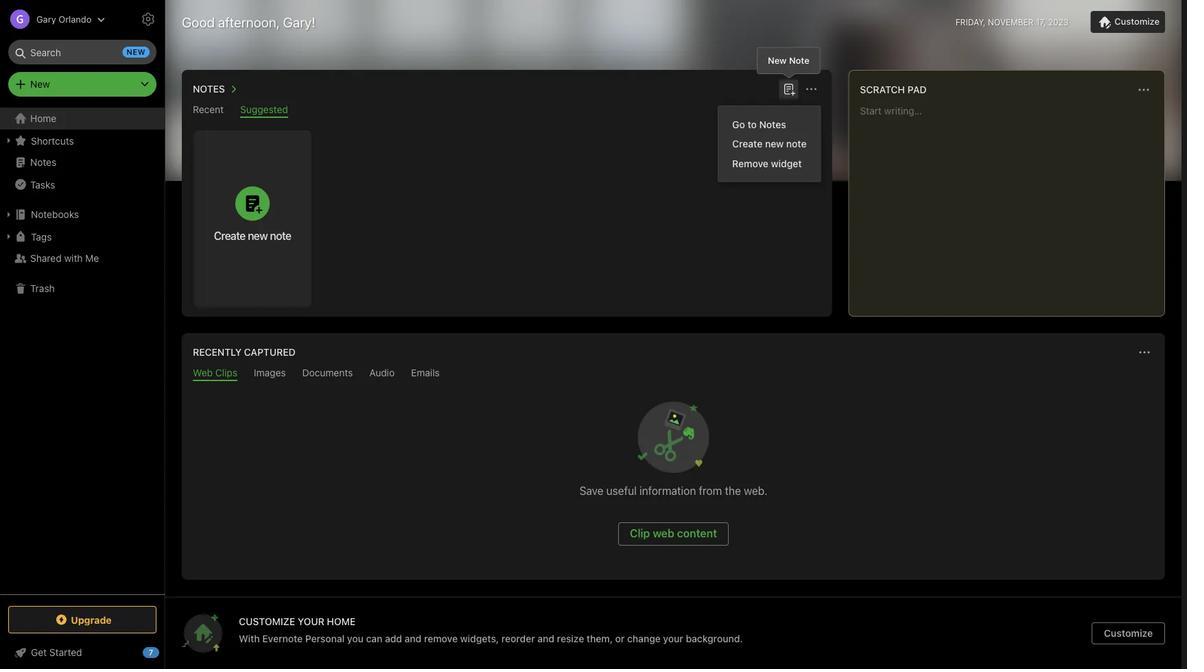 Task type: vqa. For each thing, say whether or not it's contained in the screenshot.
new
yes



Task type: describe. For each thing, give the bounding box(es) containing it.
clips
[[215, 368, 237, 379]]

remove widget link
[[719, 154, 820, 173]]

upgrade
[[71, 615, 112, 626]]

go to notes
[[732, 119, 786, 130]]

note inside button
[[270, 229, 291, 242]]

recent tab
[[193, 104, 224, 118]]

your
[[298, 616, 324, 628]]

with
[[239, 633, 260, 645]]

notes inside button
[[193, 83, 225, 95]]

clip web content button
[[618, 523, 729, 546]]

create new note button
[[194, 130, 312, 307]]

create new note link
[[719, 134, 820, 154]]

tags button
[[0, 226, 164, 248]]

Start writing… text field
[[860, 105, 1164, 305]]

expand tags image
[[3, 231, 14, 242]]

go to notes link
[[719, 115, 820, 134]]

1 vertical spatial customize button
[[1092, 623, 1165, 645]]

get
[[31, 648, 47, 659]]

more actions image for scratch pad
[[1136, 82, 1152, 98]]

captured
[[244, 347, 296, 358]]

new inside search field
[[127, 48, 146, 57]]

note inside dropdown list menu
[[786, 138, 807, 150]]

web clips tab panel
[[182, 382, 1165, 581]]

can
[[366, 633, 382, 645]]

home
[[327, 616, 356, 628]]

0 vertical spatial customize
[[1115, 16, 1160, 27]]

clip
[[630, 527, 650, 540]]

dropdown list menu
[[719, 115, 820, 173]]

home
[[30, 113, 56, 124]]

new search field
[[18, 40, 150, 65]]

with
[[64, 253, 83, 264]]

them,
[[587, 633, 613, 645]]

clip web content
[[630, 527, 717, 540]]

shared
[[30, 253, 62, 264]]

good afternoon, gary!
[[182, 14, 316, 30]]

the
[[725, 485, 741, 498]]

november
[[988, 17, 1034, 27]]

images tab
[[254, 368, 286, 382]]

tags
[[31, 231, 52, 242]]

evernote
[[262, 633, 303, 645]]

web clips
[[193, 368, 237, 379]]

2 and from the left
[[538, 633, 555, 645]]

gary orlando
[[36, 14, 92, 24]]

save
[[580, 485, 604, 498]]

shared with me
[[30, 253, 99, 264]]

1 vertical spatial customize
[[1104, 628, 1153, 640]]

your
[[663, 633, 683, 645]]

settings image
[[140, 11, 156, 27]]

expand notebooks image
[[3, 209, 14, 220]]

scratch pad button
[[857, 82, 927, 98]]

new inside dropdown list menu
[[765, 138, 784, 150]]

7
[[149, 649, 153, 658]]

new button
[[8, 72, 156, 97]]

shortcuts
[[31, 135, 74, 146]]

go
[[732, 119, 745, 130]]

documents
[[302, 368, 353, 379]]

change
[[627, 633, 661, 645]]

trash
[[30, 283, 55, 294]]

scratch pad
[[860, 84, 927, 95]]

click to collapse image
[[160, 644, 170, 661]]

add
[[385, 633, 402, 645]]

suggested
[[240, 104, 288, 115]]

images
[[254, 368, 286, 379]]

get started
[[31, 648, 82, 659]]

to
[[748, 119, 757, 130]]

create inside button
[[214, 229, 245, 242]]

17,
[[1036, 17, 1046, 27]]

orlando
[[58, 14, 92, 24]]

new inside button
[[248, 229, 268, 242]]

Help and Learning task checklist field
[[0, 642, 165, 664]]

tasks
[[30, 179, 55, 190]]

create inside dropdown list menu
[[732, 138, 763, 150]]

recently captured
[[193, 347, 296, 358]]

more actions field for recently captured
[[1135, 343, 1154, 362]]



Task type: locate. For each thing, give the bounding box(es) containing it.
web
[[653, 527, 675, 540]]

trash link
[[0, 278, 164, 300]]

notes up recent
[[193, 83, 225, 95]]

0 vertical spatial note
[[786, 138, 807, 150]]

and left resize
[[538, 633, 555, 645]]

create
[[732, 138, 763, 150], [214, 229, 245, 242]]

1 tab list from the top
[[185, 104, 829, 118]]

more actions image
[[803, 81, 820, 97], [1136, 82, 1152, 98], [1137, 345, 1153, 361]]

widget
[[771, 158, 802, 169]]

good
[[182, 14, 215, 30]]

widgets,
[[460, 633, 499, 645]]

1 horizontal spatial create
[[732, 138, 763, 150]]

new
[[127, 48, 146, 57], [765, 138, 784, 150], [248, 229, 268, 242]]

tree containing home
[[0, 108, 165, 594]]

1 vertical spatial create new note
[[214, 229, 291, 242]]

remove widget
[[732, 158, 802, 169]]

customize
[[239, 616, 295, 628]]

tree
[[0, 108, 165, 594]]

emails
[[411, 368, 440, 379]]

2 vertical spatial notes
[[30, 157, 56, 168]]

customize button
[[1091, 11, 1165, 33], [1092, 623, 1165, 645]]

recently
[[193, 347, 242, 358]]

tab list
[[185, 104, 829, 118], [185, 368, 1163, 382]]

emails tab
[[411, 368, 440, 382]]

0 vertical spatial create
[[732, 138, 763, 150]]

notes button
[[190, 81, 241, 97]]

tab list for recently captured
[[185, 368, 1163, 382]]

customize your home with evernote personal you can add and remove widgets, reorder and resize them, or change your background.
[[239, 616, 743, 645]]

recent
[[193, 104, 224, 115]]

content
[[677, 527, 717, 540]]

audio tab
[[369, 368, 395, 382]]

friday,
[[956, 17, 986, 27]]

1 horizontal spatial note
[[786, 138, 807, 150]]

audio
[[369, 368, 395, 379]]

and
[[405, 633, 422, 645], [538, 633, 555, 645]]

0 horizontal spatial notes
[[30, 157, 56, 168]]

or
[[615, 633, 625, 645]]

1 horizontal spatial new
[[248, 229, 268, 242]]

notes
[[193, 83, 225, 95], [759, 119, 786, 130], [30, 157, 56, 168]]

more actions image for recently captured
[[1137, 345, 1153, 361]]

1 vertical spatial tab list
[[185, 368, 1163, 382]]

notebooks
[[31, 209, 79, 220]]

shared with me link
[[0, 248, 164, 270]]

1 vertical spatial create
[[214, 229, 245, 242]]

0 vertical spatial notes
[[193, 83, 225, 95]]

home link
[[0, 108, 165, 130]]

1 vertical spatial new
[[765, 138, 784, 150]]

notes inside dropdown list menu
[[759, 119, 786, 130]]

0 vertical spatial tab list
[[185, 104, 829, 118]]

gary!
[[283, 14, 316, 30]]

web
[[193, 368, 213, 379]]

afternoon,
[[218, 14, 280, 30]]

create new note
[[732, 138, 807, 150], [214, 229, 291, 242]]

save useful information from the web.
[[580, 485, 768, 498]]

1 vertical spatial notes
[[759, 119, 786, 130]]

notes link
[[0, 152, 164, 174]]

tab list for notes
[[185, 104, 829, 118]]

personal
[[305, 633, 345, 645]]

suggested tab
[[240, 104, 288, 118]]

2 vertical spatial new
[[248, 229, 268, 242]]

1 vertical spatial note
[[270, 229, 291, 242]]

documents tab
[[302, 368, 353, 382]]

useful
[[606, 485, 637, 498]]

upgrade button
[[8, 607, 156, 634]]

and right "add"
[[405, 633, 422, 645]]

notebooks link
[[0, 204, 164, 226]]

web.
[[744, 485, 768, 498]]

resize
[[557, 633, 584, 645]]

notes up create new note link
[[759, 119, 786, 130]]

friday, november 17, 2023
[[956, 17, 1069, 27]]

create new note inside dropdown list menu
[[732, 138, 807, 150]]

0 vertical spatial new
[[127, 48, 146, 57]]

tasks button
[[0, 174, 164, 196]]

note
[[786, 138, 807, 150], [270, 229, 291, 242]]

Search text field
[[18, 40, 147, 65]]

you
[[347, 633, 364, 645]]

reorder
[[502, 633, 535, 645]]

gary
[[36, 14, 56, 24]]

More actions field
[[802, 80, 821, 99], [1134, 80, 1154, 100], [1135, 343, 1154, 362]]

suggested tab panel
[[182, 118, 832, 317]]

2023
[[1048, 17, 1069, 27]]

0 horizontal spatial create new note
[[214, 229, 291, 242]]

notes up the tasks
[[30, 157, 56, 168]]

0 horizontal spatial and
[[405, 633, 422, 645]]

started
[[49, 648, 82, 659]]

remove
[[424, 633, 458, 645]]

2 horizontal spatial new
[[765, 138, 784, 150]]

1 horizontal spatial create new note
[[732, 138, 807, 150]]

2 tab list from the top
[[185, 368, 1163, 382]]

new
[[30, 79, 50, 90]]

scratch
[[860, 84, 905, 95]]

recently captured button
[[190, 345, 296, 361]]

remove
[[732, 158, 768, 169]]

tab list containing recent
[[185, 104, 829, 118]]

1 horizontal spatial notes
[[193, 83, 225, 95]]

information
[[640, 485, 696, 498]]

0 horizontal spatial new
[[127, 48, 146, 57]]

me
[[85, 253, 99, 264]]

0 horizontal spatial note
[[270, 229, 291, 242]]

tab list containing web clips
[[185, 368, 1163, 382]]

0 horizontal spatial create
[[214, 229, 245, 242]]

shortcuts button
[[0, 130, 164, 152]]

web clips tab
[[193, 368, 237, 382]]

1 horizontal spatial and
[[538, 633, 555, 645]]

create new note inside button
[[214, 229, 291, 242]]

0 vertical spatial customize button
[[1091, 11, 1165, 33]]

background.
[[686, 633, 743, 645]]

Account field
[[0, 5, 105, 33]]

0 vertical spatial create new note
[[732, 138, 807, 150]]

pad
[[908, 84, 927, 95]]

from
[[699, 485, 722, 498]]

2 horizontal spatial notes
[[759, 119, 786, 130]]

more actions field for scratch pad
[[1134, 80, 1154, 100]]

1 and from the left
[[405, 633, 422, 645]]



